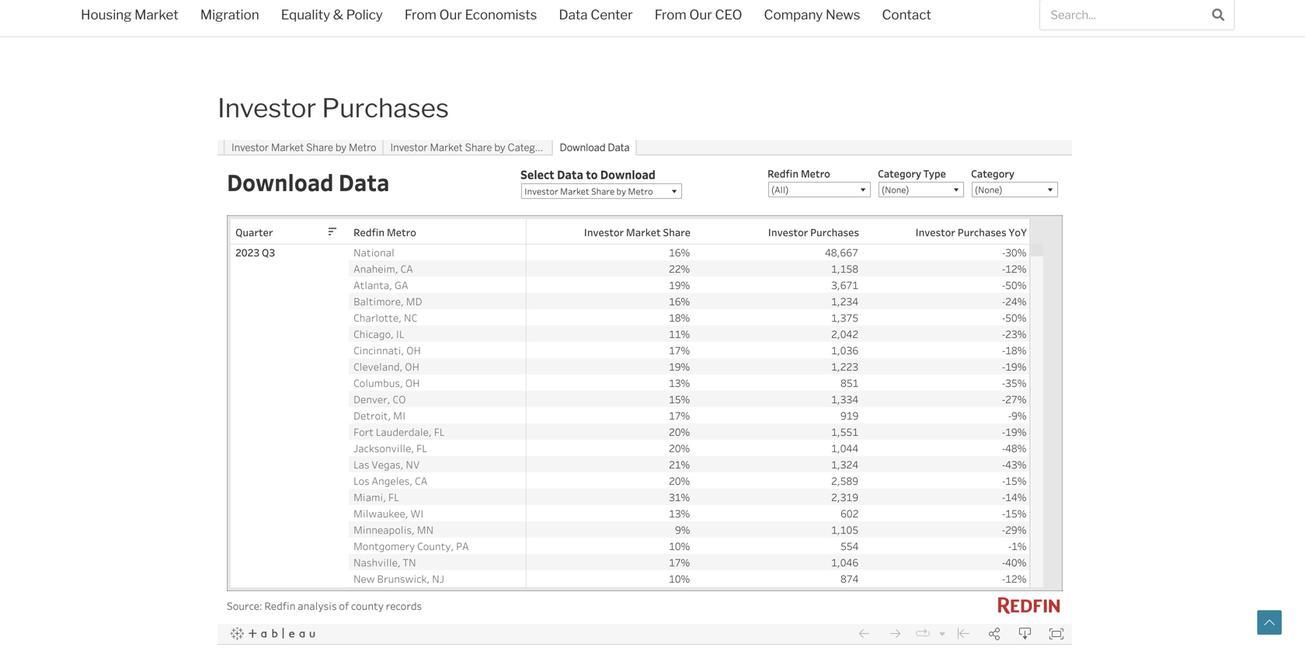 Task type: describe. For each thing, give the bounding box(es) containing it.
report
[[848, 16, 889, 33]]

Search... search field
[[1040, 0, 1203, 30]]

ceo
[[715, 7, 742, 23]]

we
[[218, 16, 239, 33]]

from our economists link
[[394, 0, 548, 33]]

41
[[738, 16, 753, 33]]

prices
[[218, 38, 257, 55]]

policy
[[346, 7, 383, 23]]

investor purchases
[[218, 92, 449, 123]]

included
[[679, 16, 735, 33]]

data
[[559, 7, 588, 23]]

sales
[[343, 16, 376, 33]]

we analyzed home sales in the 50 most populous metro areas, but only included 41 metros in this report due to non-disclosure of sale prices in several counties.
[[218, 16, 1078, 55]]

this
[[821, 16, 845, 33]]

populous
[[477, 16, 537, 33]]

analyzed
[[242, 16, 300, 33]]

&
[[333, 7, 343, 23]]

metro
[[540, 16, 580, 33]]

counties.
[[325, 38, 384, 55]]

but
[[624, 16, 646, 33]]

migration
[[200, 7, 259, 23]]

non-
[[936, 16, 966, 33]]

contact
[[882, 7, 931, 23]]

of
[[1036, 16, 1049, 33]]

contact link
[[871, 0, 942, 33]]

company news
[[764, 7, 860, 23]]

disclosure
[[966, 16, 1033, 33]]

migration link
[[189, 0, 270, 33]]

only
[[649, 16, 676, 33]]

news
[[826, 7, 860, 23]]

from our ceo link
[[644, 0, 753, 33]]

investor
[[218, 92, 316, 123]]

housing market
[[81, 7, 178, 23]]

market
[[134, 7, 178, 23]]



Task type: locate. For each thing, give the bounding box(es) containing it.
our
[[439, 7, 462, 23], [690, 7, 712, 23]]

0 horizontal spatial in
[[260, 38, 272, 55]]

company news link
[[753, 0, 871, 33]]

from left most
[[405, 7, 437, 23]]

1 our from the left
[[439, 7, 462, 23]]

data center link
[[548, 0, 644, 33]]

equality & policy link
[[270, 0, 394, 33]]

economists
[[465, 7, 537, 23]]

search image
[[1212, 8, 1225, 21]]

data center
[[559, 7, 633, 23]]

housing market link
[[70, 0, 189, 33]]

company
[[764, 7, 823, 23]]

None search field
[[1040, 0, 1235, 30]]

our for economists
[[439, 7, 462, 23]]

2 horizontal spatial in
[[806, 16, 818, 33]]

most
[[440, 16, 474, 33]]

from right the 'but'
[[655, 7, 687, 23]]

our left ceo
[[690, 7, 712, 23]]

housing
[[81, 7, 132, 23]]

metros
[[756, 16, 803, 33]]

from for from our economists
[[405, 7, 437, 23]]

purchases
[[322, 92, 449, 123]]

1 horizontal spatial in
[[379, 16, 391, 33]]

home
[[303, 16, 340, 33]]

from for from our ceo
[[655, 7, 687, 23]]

in left this
[[806, 16, 818, 33]]

in left the
[[379, 16, 391, 33]]

50
[[419, 16, 437, 33]]

in down analyzed
[[260, 38, 272, 55]]

2 our from the left
[[690, 7, 712, 23]]

to
[[919, 16, 933, 33]]

equality & policy
[[281, 7, 383, 23]]

0 horizontal spatial our
[[439, 7, 462, 23]]

1 horizontal spatial our
[[690, 7, 712, 23]]

our for ceo
[[690, 7, 712, 23]]

equality
[[281, 7, 330, 23]]

center
[[591, 7, 633, 23]]

our inside from our economists link
[[439, 7, 462, 23]]

sale
[[1052, 16, 1078, 33]]

areas,
[[583, 16, 621, 33]]

1 horizontal spatial from
[[655, 7, 687, 23]]

0 horizontal spatial from
[[405, 7, 437, 23]]

our inside from our ceo link
[[690, 7, 712, 23]]

in
[[379, 16, 391, 33], [806, 16, 818, 33], [260, 38, 272, 55]]

2 from from the left
[[655, 7, 687, 23]]

the
[[394, 16, 416, 33]]

several
[[275, 38, 322, 55]]

due
[[892, 16, 916, 33]]

1 from from the left
[[405, 7, 437, 23]]

from our ceo
[[655, 7, 742, 23]]

from
[[405, 7, 437, 23], [655, 7, 687, 23]]

from our economists
[[405, 7, 537, 23]]

our right 50
[[439, 7, 462, 23]]



Task type: vqa. For each thing, say whether or not it's contained in the screenshot.
Company
yes



